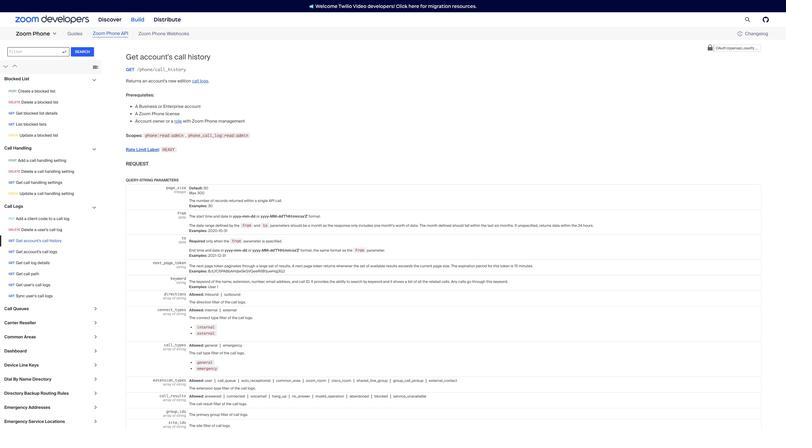 Task type: describe. For each thing, give the bounding box(es) containing it.
zoom developer logo image
[[15, 15, 89, 24]]

welcome twilio video developers! click here for migration resources.
[[315, 3, 477, 9]]

changelog link
[[738, 31, 768, 37]]

here
[[409, 3, 419, 9]]

migration
[[428, 3, 451, 9]]

zoom phone
[[16, 30, 50, 37]]

query-string parameters
[[126, 178, 179, 183]]

twilio
[[338, 3, 352, 9]]

phone for zoom phone
[[33, 30, 50, 37]]

developers!
[[368, 3, 395, 9]]

api
[[121, 30, 128, 37]]

guides link
[[67, 30, 83, 37]]

history image down search icon
[[738, 31, 745, 36]]

zoom phone api link
[[93, 30, 128, 37]]

history image left changelog
[[738, 31, 743, 36]]

phone for zoom phone api
[[106, 30, 120, 37]]

welcome twilio video developers! click here for migration resources. link
[[303, 3, 483, 9]]

string
[[140, 178, 153, 183]]

guides
[[67, 31, 83, 37]]

video
[[353, 3, 366, 9]]

zoom phone webhooks
[[138, 31, 189, 37]]

parameters
[[154, 178, 179, 183]]

welcome
[[315, 3, 338, 9]]

zoom for zoom phone
[[16, 30, 31, 37]]

query-
[[126, 178, 140, 183]]



Task type: vqa. For each thing, say whether or not it's contained in the screenshot.
The 404
no



Task type: locate. For each thing, give the bounding box(es) containing it.
1 horizontal spatial phone
[[106, 30, 120, 37]]

webhooks
[[167, 31, 189, 37]]

request
[[126, 161, 149, 167]]

phone left "api"
[[106, 30, 120, 37]]

search image
[[745, 17, 751, 22]]

notification image
[[309, 4, 314, 9]]

2 phone from the left
[[106, 30, 120, 37]]

down image
[[53, 32, 56, 36]]

zoom for zoom phone api
[[93, 30, 105, 37]]

zoom for zoom phone webhooks
[[138, 31, 151, 37]]

github image
[[763, 17, 769, 23]]

resources.
[[452, 3, 477, 9]]

0 horizontal spatial phone
[[33, 30, 50, 37]]

phone
[[33, 30, 50, 37], [106, 30, 120, 37], [152, 31, 166, 37]]

phone left down image
[[33, 30, 50, 37]]

zoom
[[16, 30, 31, 37], [93, 30, 105, 37], [138, 31, 151, 37]]

1 horizontal spatial zoom
[[93, 30, 105, 37]]

3 zoom from the left
[[138, 31, 151, 37]]

2 horizontal spatial zoom
[[138, 31, 151, 37]]

for
[[420, 3, 427, 9]]

history image
[[738, 31, 745, 36], [738, 31, 743, 36]]

phone for zoom phone webhooks
[[152, 31, 166, 37]]

phone left webhooks at the left
[[152, 31, 166, 37]]

zoom phone webhooks link
[[138, 30, 189, 37]]

0 horizontal spatial zoom
[[16, 30, 31, 37]]

3 phone from the left
[[152, 31, 166, 37]]

1 zoom from the left
[[16, 30, 31, 37]]

changelog
[[745, 31, 768, 37]]

2 horizontal spatial phone
[[152, 31, 166, 37]]

zoom phone api
[[93, 30, 128, 37]]

notification image
[[309, 4, 315, 9]]

click
[[396, 3, 408, 9]]

github image
[[763, 17, 769, 23]]

search image
[[745, 17, 751, 22]]

2 zoom from the left
[[93, 30, 105, 37]]

1 phone from the left
[[33, 30, 50, 37]]



